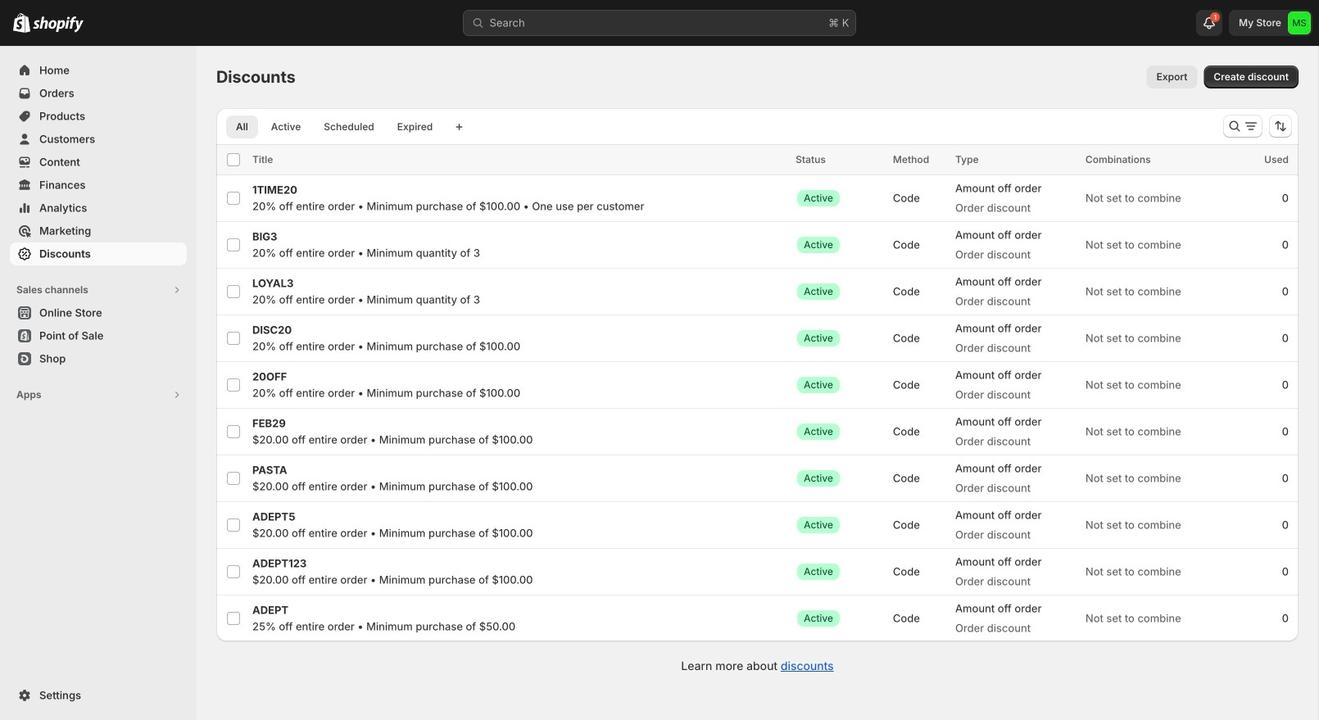 Task type: describe. For each thing, give the bounding box(es) containing it.
shopify image
[[33, 16, 84, 33]]

my store image
[[1289, 11, 1312, 34]]



Task type: locate. For each thing, give the bounding box(es) containing it.
tab list
[[223, 115, 446, 139]]

shopify image
[[13, 13, 30, 33]]



Task type: vqa. For each thing, say whether or not it's contained in the screenshot.
Shopify image to the left
yes



